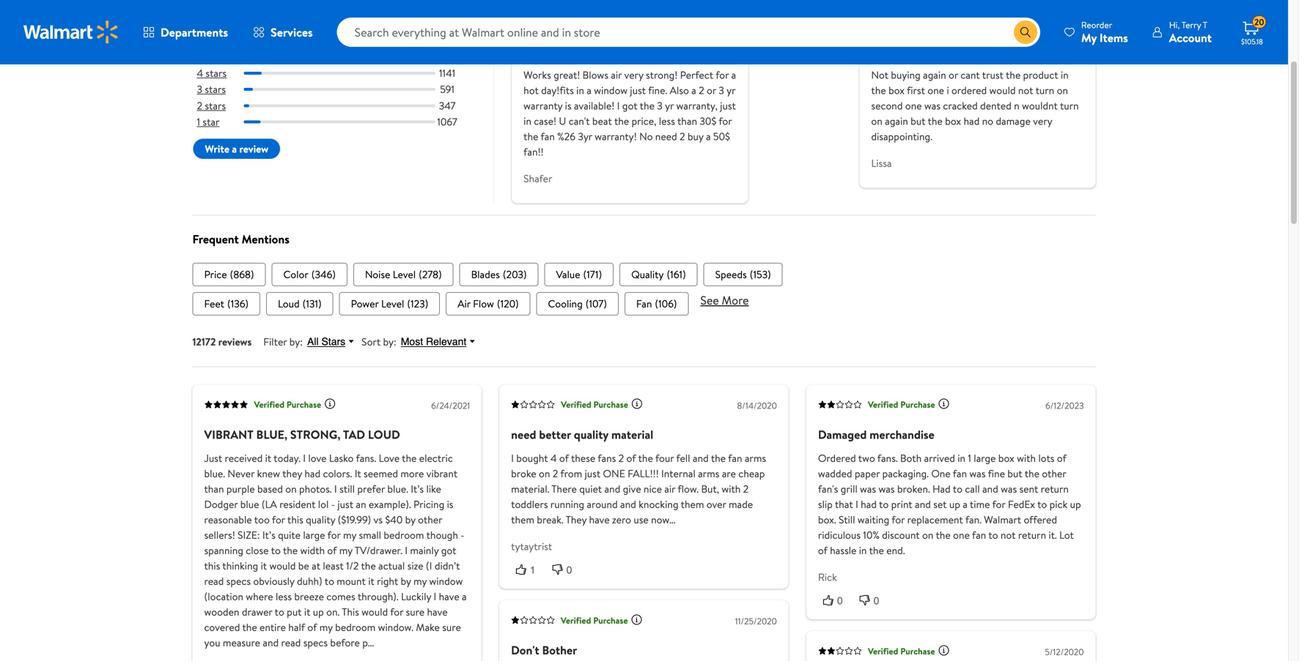 Task type: vqa. For each thing, say whether or not it's contained in the screenshot.
Tru to the top
no



Task type: locate. For each thing, give the bounding box(es) containing it.
reasonable
[[204, 513, 252, 527]]

0 vertical spatial would
[[989, 83, 1016, 97]]

0 button down rick
[[818, 594, 855, 609]]

verified purchase for 11/25/2020
[[561, 615, 628, 627]]

1 horizontal spatial but
[[1007, 467, 1022, 481]]

an up "($19.99)"
[[356, 498, 366, 512]]

list item containing quality
[[620, 263, 698, 287]]

0 vertical spatial yr
[[727, 83, 735, 97]]

than inside awesome fan for an amazing price!! works great! blows air very strong! perfect for a hot day!fits in a window just fine. also a 2 or 3 yr warranty is available! i got the 3 yr warranty, just in case! u can't beat the price, less than 30$ for the fan %26 3yr warranty! no need 2 buy a 50$ fan!!
[[677, 114, 697, 128]]

fan down fan.
[[972, 528, 986, 543]]

list item containing feet
[[192, 292, 260, 316]]

have
[[589, 513, 610, 527], [439, 590, 459, 604], [427, 605, 448, 620]]

2 horizontal spatial 0
[[874, 596, 879, 607]]

0 vertical spatial level
[[393, 267, 416, 282]]

2 horizontal spatial 3
[[719, 83, 724, 97]]

1 progress bar from the top
[[244, 72, 436, 75]]

than up buy
[[677, 114, 697, 128]]

0 vertical spatial got
[[622, 98, 637, 113]]

was down fine
[[1001, 482, 1017, 497]]

by right $40
[[405, 513, 416, 527]]

1 vertical spatial them
[[511, 513, 534, 527]]

591
[[440, 82, 454, 97]]

of right half
[[307, 621, 317, 635]]

by: left all
[[289, 335, 303, 349]]

1 horizontal spatial this
[[287, 513, 303, 527]]

0 vertical spatial product
[[913, 46, 954, 62]]

very down wouldnt
[[1033, 114, 1052, 128]]

level inside list
[[393, 267, 416, 282]]

hassle
[[830, 544, 857, 558]]

stars for 3 stars
[[205, 82, 226, 97]]

and left 'set'
[[915, 498, 931, 512]]

write a review
[[205, 142, 268, 156]]

for up walmart
[[992, 498, 1005, 512]]

1 horizontal spatial got
[[622, 98, 637, 113]]

just down still
[[338, 498, 353, 512]]

0 vertical spatial need
[[655, 129, 677, 144]]

the
[[1006, 68, 1021, 82], [871, 83, 886, 97], [640, 98, 655, 113], [614, 114, 629, 128], [928, 114, 943, 128], [524, 129, 538, 144], [402, 451, 417, 466], [638, 451, 653, 466], [711, 451, 726, 466], [1025, 467, 1039, 481], [936, 528, 951, 543], [283, 544, 298, 558], [869, 544, 884, 558], [361, 559, 376, 574], [242, 621, 257, 635]]

fans
[[598, 451, 616, 466]]

with
[[1017, 451, 1036, 466], [722, 482, 741, 497]]

than
[[677, 114, 697, 128], [204, 482, 224, 497]]

is up u
[[565, 98, 572, 113]]

0 vertical spatial blue.
[[204, 467, 225, 481]]

see more list
[[192, 292, 1096, 316]]

1 horizontal spatial 1
[[530, 565, 536, 576]]

and inside terrible product and packaging not buying again or cant trust the product in the box first one i ordered would not turn on second one was cracked dented n wouldnt turn on again but the box had no damage very disappointing.
[[956, 46, 975, 62]]

2 fans. from the left
[[877, 451, 898, 466]]

and down "entire"
[[263, 636, 279, 650]]

an left amazing
[[612, 46, 625, 62]]

turn up wouldnt
[[1036, 83, 1054, 97]]

arms up but,
[[698, 467, 719, 481]]

vs
[[374, 513, 383, 527]]

this down spanning
[[204, 559, 220, 574]]

a inside ordered two fans.  both arrived in 1 large box with lots of wadded paper packaging.  one fan was fine but the other fan's grill was was broken.  had to call and was sent return slip that i had to print and set up a time for fedex to pick up box.  still waiting for replacement fan.  walmart offered ridiculous 10% discount on the one fan to not return it.  lot of hassle in the end.
[[963, 498, 968, 512]]

verified purchase information image
[[324, 399, 336, 410], [631, 399, 643, 410], [631, 615, 643, 627]]

2 horizontal spatial box
[[998, 451, 1014, 466]]

0 horizontal spatial less
[[276, 590, 292, 604]]

fans. right two
[[877, 451, 898, 466]]

there
[[552, 482, 577, 497]]

1 horizontal spatial is
[[565, 98, 572, 113]]

up right pick
[[1070, 498, 1081, 512]]

got inside just received it today. i love lasko fans. love the electric blue. never knew they had colors. it seemed more vibrant than purple based on photos. i still prefer blue. it's like dodger blue (la resident lol - just an example).  pricing is reasonable too for this quality ($19.99) vs $40  by other sellers!  size: it's quite large for my small bedroom though - spanning close to the width of my tv/drawer. i mainly got this thinking it would be at least 1/2 the actual size (i didn't read specs obviously duhh) to mount it right by my window (location where less breeze comes through). luckily i have a wooden drawer to put it up on. this would for sure have covered the entire half of my bedroom window.  make sure you measure and read specs before p...
[[441, 544, 456, 558]]

not
[[871, 68, 888, 82]]

1 horizontal spatial turn
[[1060, 98, 1079, 113]]

2 by: from the left
[[383, 335, 396, 349]]

0 vertical spatial not
[[1018, 83, 1033, 97]]

turn
[[1036, 83, 1054, 97], [1060, 98, 1079, 113]]

is inside awesome fan for an amazing price!! works great! blows air very strong! perfect for a hot day!fits in a window just fine. also a 2 or 3 yr warranty is available! i got the 3 yr warranty, just in case! u can't beat the price, less than 30$ for the fan %26 3yr warranty! no need 2 buy a 50$ fan!!
[[565, 98, 572, 113]]

list item up fan (106)
[[620, 263, 698, 287]]

read
[[204, 575, 224, 589], [281, 636, 301, 650]]

sure right make in the bottom left of the page
[[442, 621, 461, 635]]

product up buying
[[913, 46, 954, 62]]

2 verified purchase information image from the top
[[938, 646, 950, 657]]

window inside awesome fan for an amazing price!! works great! blows air very strong! perfect for a hot day!fits in a window just fine. also a 2 or 3 yr warranty is available! i got the 3 yr warranty, just in case! u can't beat the price, less than 30$ for the fan %26 3yr warranty! no need 2 buy a 50$ fan!!
[[594, 83, 628, 97]]

verified purchase for 5/12/2020
[[868, 646, 935, 658]]

list item containing power level
[[339, 292, 440, 316]]

now...
[[651, 513, 675, 527]]

other inside ordered two fans.  both arrived in 1 large box with lots of wadded paper packaging.  one fan was fine but the other fan's grill was was broken.  had to call and was sent return slip that i had to print and set up a time for fedex to pick up box.  still waiting for replacement fan.  walmart offered ridiculous 10% discount on the one fan to not return it.  lot of hassle in the end.
[[1042, 467, 1066, 481]]

i right the 'available!'
[[617, 98, 620, 113]]

2 left from
[[553, 467, 558, 481]]

all stars button
[[303, 335, 362, 349]]

cracked
[[943, 98, 978, 113]]

ridiculous
[[818, 528, 861, 543]]

0 vertical spatial window
[[594, 83, 628, 97]]

0 horizontal spatial again
[[885, 114, 908, 128]]

1 vertical spatial again
[[885, 114, 908, 128]]

a
[[731, 68, 736, 82], [587, 83, 592, 97], [691, 83, 696, 97], [706, 129, 711, 144], [232, 142, 237, 156], [963, 498, 968, 512], [462, 590, 467, 604]]

would up obviously
[[269, 559, 296, 574]]

on inside i bought 4 of these fans 2 of the four fell and the fan arms broke on 2 from just one fall!!! internal arms are cheap material. there quiet and give nice air flow. but, with 2 toddlers running around and knocking them over made them break. they have zero use now...
[[539, 467, 550, 481]]

not down walmart
[[1001, 528, 1016, 543]]

0 vertical spatial 4
[[197, 66, 203, 80]]

need up "bought"
[[511, 427, 536, 443]]

0 horizontal spatial turn
[[1036, 83, 1054, 97]]

0 vertical spatial or
[[949, 68, 958, 82]]

0 vertical spatial box
[[888, 83, 905, 97]]

pricing
[[413, 498, 444, 512]]

got
[[622, 98, 637, 113], [441, 544, 456, 558]]

a up the 'available!'
[[587, 83, 592, 97]]

0 horizontal spatial up
[[313, 605, 324, 620]]

(153)
[[750, 267, 771, 282]]

level inside see more "list"
[[381, 297, 404, 311]]

write
[[205, 142, 229, 156]]

lots
[[1038, 451, 1055, 466]]

- right though
[[461, 528, 464, 543]]

i inside awesome fan for an amazing price!! works great! blows air very strong! perfect for a hot day!fits in a window just fine. also a 2 or 3 yr warranty is available! i got the 3 yr warranty, just in case! u can't beat the price, less than 30$ for the fan %26 3yr warranty! no need 2 buy a 50$ fan!!
[[617, 98, 620, 113]]

1 vertical spatial with
[[722, 482, 741, 497]]

list item up power level (123)
[[353, 263, 453, 287]]

list item up feet (136)
[[192, 263, 266, 287]]

0 horizontal spatial but
[[911, 114, 925, 128]]

verified purchase for 6/24/2021
[[254, 399, 321, 411]]

broke
[[511, 467, 536, 481]]

dodger
[[204, 498, 238, 512]]

was down first
[[924, 98, 940, 113]]

other down lots
[[1042, 467, 1066, 481]]

list
[[192, 263, 1096, 287]]

available!
[[574, 98, 615, 113]]

0 vertical spatial but
[[911, 114, 925, 128]]

it right put
[[304, 605, 310, 620]]

one
[[603, 467, 625, 481]]

list item containing loud
[[266, 292, 333, 316]]

on down they
[[285, 482, 297, 497]]

verified purchase information image for 6/12/2023
[[938, 399, 950, 410]]

both
[[900, 451, 922, 466]]

list item down quality (161) in the top of the page
[[625, 292, 689, 316]]

box
[[888, 83, 905, 97], [945, 114, 961, 128], [998, 451, 1014, 466]]

8/14/2020
[[737, 400, 777, 412]]

use
[[634, 513, 649, 527]]

0 vertical spatial read
[[204, 575, 224, 589]]

would up dented
[[989, 83, 1016, 97]]

0 vertical spatial than
[[677, 114, 697, 128]]

1 horizontal spatial large
[[974, 451, 996, 466]]

more
[[722, 292, 749, 309]]

not up n
[[1018, 83, 1033, 97]]

to right "close"
[[271, 544, 281, 558]]

box down cracked
[[945, 114, 961, 128]]

just inside i bought 4 of these fans 2 of the four fell and the fan arms broke on 2 from just one fall!!! internal arms are cheap material. there quiet and give nice air flow. but, with 2 toddlers running around and knocking them over made them break. they have zero use now...
[[585, 467, 601, 481]]

verified for 11/25/2020
[[561, 615, 591, 627]]

seemed
[[364, 467, 398, 481]]

1 star
[[197, 115, 219, 129]]

2 horizontal spatial had
[[964, 114, 980, 128]]

1 vertical spatial by
[[401, 575, 411, 589]]

it.
[[1049, 528, 1057, 543]]

0 horizontal spatial large
[[303, 528, 325, 543]]

need inside awesome fan for an amazing price!! works great! blows air very strong! perfect for a hot day!fits in a window just fine. also a 2 or 3 yr warranty is available! i got the 3 yr warranty, just in case! u can't beat the price, less than 30$ for the fan %26 3yr warranty! no need 2 buy a 50$ fan!!
[[655, 129, 677, 144]]

a right luckily
[[462, 590, 467, 604]]

(136)
[[227, 297, 249, 311]]

or inside terrible product and packaging not buying again or cant trust the product in the box first one i ordered would not turn on second one was cracked dented n wouldnt turn on again but the box had no damage very disappointing.
[[949, 68, 958, 82]]

dented
[[980, 98, 1012, 113]]

for up discount
[[892, 513, 905, 527]]

fan.
[[965, 513, 982, 527]]

0 horizontal spatial quality
[[306, 513, 335, 527]]

never
[[228, 467, 255, 481]]

measure
[[223, 636, 260, 650]]

1 horizontal spatial less
[[659, 114, 675, 128]]

1 horizontal spatial an
[[612, 46, 625, 62]]

2 vertical spatial one
[[953, 528, 970, 543]]

had inside terrible product and packaging not buying again or cant trust the product in the box first one i ordered would not turn on second one was cracked dented n wouldnt turn on again but the box had no damage very disappointing.
[[964, 114, 980, 128]]

sure down luckily
[[406, 605, 425, 620]]

-
[[331, 498, 335, 512], [461, 528, 464, 543]]

box down buying
[[888, 83, 905, 97]]

fan right one at the bottom of page
[[953, 467, 967, 481]]

fans. inside just received it today. i love lasko fans. love the electric blue. never knew they had colors. it seemed more vibrant than purple based on photos. i still prefer blue. it's like dodger blue (la resident lol - just an example).  pricing is reasonable too for this quality ($19.99) vs $40  by other sellers!  size: it's quite large for my small bedroom though - spanning close to the width of my tv/drawer. i mainly got this thinking it would be at least 1/2 the actual size (i didn't read specs obviously duhh) to mount it right by my window (location where less breeze comes through). luckily i have a wooden drawer to put it up on. this would for sure have covered the entire half of my bedroom window.  make sure you measure and read specs before p...
[[356, 451, 376, 466]]

1 horizontal spatial air
[[664, 482, 675, 497]]

on inside ordered two fans.  both arrived in 1 large box with lots of wadded paper packaging.  one fan was fine but the other fan's grill was was broken.  had to call and was sent return slip that i had to print and set up a time for fedex to pick up box.  still waiting for replacement fan.  walmart offered ridiculous 10% discount on the one fan to not return it.  lot of hassle in the end.
[[922, 528, 933, 543]]

1 horizontal spatial with
[[1017, 451, 1036, 466]]

list item down price (868)
[[192, 292, 260, 316]]

2 up 1 star
[[197, 98, 202, 113]]

sellers!
[[204, 528, 235, 543]]

got up didn't
[[441, 544, 456, 558]]

with left lots
[[1017, 451, 1036, 466]]

1 vertical spatial is
[[447, 498, 453, 512]]

blue. up example).
[[387, 482, 408, 497]]

3 right also
[[719, 83, 724, 97]]

3yr
[[578, 129, 592, 144]]

4 stars
[[197, 66, 227, 80]]

list item
[[192, 263, 266, 287], [272, 263, 347, 287], [353, 263, 453, 287], [459, 263, 538, 287], [544, 263, 614, 287], [620, 263, 698, 287], [704, 263, 783, 287], [192, 292, 260, 316], [266, 292, 333, 316], [339, 292, 440, 316], [446, 292, 530, 316], [536, 292, 619, 316], [625, 292, 689, 316]]

i right that
[[856, 498, 858, 512]]

0 button down tytaytrist
[[548, 563, 584, 578]]

0 vertical spatial one
[[928, 83, 944, 97]]

for right perfect
[[716, 68, 729, 82]]

list item containing speeds
[[704, 263, 783, 287]]

1 fans. from the left
[[356, 451, 376, 466]]

size
[[407, 559, 423, 574]]

is right pricing
[[447, 498, 453, 512]]

1 vertical spatial air
[[664, 482, 675, 497]]

the up price,
[[640, 98, 655, 113]]

buy
[[688, 129, 703, 144]]

0
[[567, 565, 572, 576], [837, 596, 843, 607], [874, 596, 879, 607]]

1 inside button
[[530, 565, 536, 576]]

1 horizontal spatial bedroom
[[384, 528, 424, 543]]

1 vertical spatial turn
[[1060, 98, 1079, 113]]

it's
[[411, 482, 424, 497], [262, 528, 275, 543]]

loud (131)
[[278, 297, 322, 311]]

0 horizontal spatial or
[[707, 83, 716, 97]]

list item up more
[[704, 263, 783, 287]]

2 progress bar from the top
[[244, 88, 436, 91]]

filter
[[263, 335, 287, 349]]

0 horizontal spatial one
[[905, 98, 922, 113]]

very inside terrible product and packaging not buying again or cant trust the product in the box first one i ordered would not turn on second one was cracked dented n wouldnt turn on again but the box had no damage very disappointing.
[[1033, 114, 1052, 128]]

0 horizontal spatial blue.
[[204, 467, 225, 481]]

0 horizontal spatial by:
[[289, 335, 303, 349]]

them
[[681, 498, 704, 512], [511, 513, 534, 527]]

purchase for 6/12/2023
[[900, 399, 935, 411]]

2 horizontal spatial one
[[953, 528, 970, 543]]

from
[[560, 467, 582, 481]]

they
[[566, 513, 587, 527]]

quality down lol
[[306, 513, 335, 527]]

0 horizontal spatial window
[[429, 575, 463, 589]]

1 horizontal spatial 4
[[551, 451, 557, 466]]

0 horizontal spatial read
[[204, 575, 224, 589]]

1 vertical spatial product
[[1023, 68, 1058, 82]]

again up first
[[923, 68, 946, 82]]

stars down the '3 stars'
[[205, 98, 226, 113]]

4 right "bought"
[[551, 451, 557, 466]]

lissa
[[871, 156, 892, 170]]

and inside just received it today. i love lasko fans. love the electric blue. never knew they had colors. it seemed more vibrant than purple based on photos. i still prefer blue. it's like dodger blue (la resident lol - just an example).  pricing is reasonable too for this quality ($19.99) vs $40  by other sellers!  size: it's quite large for my small bedroom though - spanning close to the width of my tv/drawer. i mainly got this thinking it would be at least 1/2 the actual size (i didn't read specs obviously duhh) to mount it right by my window (location where less breeze comes through). luckily i have a wooden drawer to put it up on. this would for sure have covered the entire half of my bedroom window.  make sure you measure and read specs before p...
[[263, 636, 279, 650]]

1 left star
[[197, 115, 200, 129]]

a inside just received it today. i love lasko fans. love the electric blue. never knew they had colors. it seemed more vibrant than purple based on photos. i still prefer blue. it's like dodger blue (la resident lol - just an example).  pricing is reasonable too for this quality ($19.99) vs $40  by other sellers!  size: it's quite large for my small bedroom though - spanning close to the width of my tv/drawer. i mainly got this thinking it would be at least 1/2 the actual size (i didn't read specs obviously duhh) to mount it right by my window (location where less breeze comes through). luckily i have a wooden drawer to put it up on. this would for sure have covered the entire half of my bedroom window.  make sure you measure and read specs before p...
[[462, 590, 467, 604]]

verified for 6/24/2021
[[254, 399, 284, 411]]

on down "bought"
[[539, 467, 550, 481]]

1 vertical spatial other
[[418, 513, 442, 527]]

1 vertical spatial 4
[[551, 451, 557, 466]]

1 vertical spatial less
[[276, 590, 292, 604]]

put
[[287, 605, 302, 620]]

it's down too
[[262, 528, 275, 543]]

had up photos.
[[304, 467, 320, 481]]

need right 'no'
[[655, 129, 677, 144]]

verified purchase information image
[[938, 399, 950, 410], [938, 646, 950, 657]]

0 horizontal spatial 1
[[197, 115, 200, 129]]

1 horizontal spatial window
[[594, 83, 628, 97]]

terry
[[1182, 19, 1201, 31]]

1 by: from the left
[[289, 335, 303, 349]]

got inside awesome fan for an amazing price!! works great! blows air very strong! perfect for a hot day!fits in a window just fine. also a 2 or 3 yr warranty is available! i got the 3 yr warranty, just in case! u can't beat the price, less than 30$ for the fan %26 3yr warranty! no need 2 buy a 50$ fan!!
[[622, 98, 637, 113]]

bedroom down $40
[[384, 528, 424, 543]]

covered
[[204, 621, 240, 635]]

other
[[1042, 467, 1066, 481], [418, 513, 442, 527]]

purchase
[[606, 18, 641, 30], [954, 18, 988, 30], [287, 399, 321, 411], [593, 399, 628, 411], [900, 399, 935, 411], [593, 615, 628, 627], [900, 646, 935, 658]]

1 down tytaytrist
[[530, 565, 536, 576]]

return up pick
[[1041, 482, 1069, 497]]

or up i
[[949, 68, 958, 82]]

by: right sort
[[383, 335, 396, 349]]

(278)
[[419, 267, 442, 282]]

by: for filter by:
[[289, 335, 303, 349]]

1 vertical spatial but
[[1007, 467, 1022, 481]]

1 horizontal spatial sure
[[442, 621, 461, 635]]

a right 'write' on the top left of the page
[[232, 142, 237, 156]]

my down "($19.99)"
[[343, 528, 356, 543]]

too
[[254, 513, 270, 527]]

i left still
[[334, 482, 337, 497]]

2 up "made"
[[743, 482, 749, 497]]

less down obviously
[[276, 590, 292, 604]]

1 vertical spatial large
[[303, 528, 325, 543]]

list item down blades
[[446, 292, 530, 316]]

0 vertical spatial turn
[[1036, 83, 1054, 97]]

one inside ordered two fans.  both arrived in 1 large box with lots of wadded paper packaging.  one fan was fine but the other fan's grill was was broken.  had to call and was sent return slip that i had to print and set up a time for fedex to pick up box.  still waiting for replacement fan.  walmart offered ridiculous 10% discount on the one fan to not return it.  lot of hassle in the end.
[[953, 528, 970, 543]]

by down 'size'
[[401, 575, 411, 589]]

1 vertical spatial than
[[204, 482, 224, 497]]

1 horizontal spatial one
[[928, 83, 944, 97]]

damaged merchandise
[[818, 427, 934, 443]]

0 horizontal spatial air
[[611, 68, 622, 82]]

1 verified purchase information image from the top
[[938, 399, 950, 410]]

1 inside ordered two fans.  both arrived in 1 large box with lots of wadded paper packaging.  one fan was fine but the other fan's grill was was broken.  had to call and was sent return slip that i had to print and set up a time for fedex to pick up box.  still waiting for replacement fan.  walmart offered ridiculous 10% discount on the one fan to not return it.  lot of hassle in the end.
[[968, 451, 971, 466]]

1 horizontal spatial read
[[281, 636, 301, 650]]

it
[[265, 451, 271, 466], [261, 559, 267, 574], [368, 575, 374, 589], [304, 605, 310, 620]]

large inside ordered two fans.  both arrived in 1 large box with lots of wadded paper packaging.  one fan was fine but the other fan's grill was was broken.  had to call and was sent return slip that i had to print and set up a time for fedex to pick up box.  still waiting for replacement fan.  walmart offered ridiculous 10% discount on the one fan to not return it.  lot of hassle in the end.
[[974, 451, 996, 466]]

level for power level
[[381, 297, 404, 311]]

1 vertical spatial got
[[441, 544, 456, 558]]

vibrant
[[204, 427, 253, 443]]

0 horizontal spatial would
[[269, 559, 296, 574]]

0 vertical spatial it's
[[411, 482, 424, 497]]

verified for 6/12/2023
[[868, 399, 898, 411]]

2 right the fans
[[618, 451, 624, 466]]

wadded
[[818, 467, 852, 481]]

verified purchase for 6/12/2023
[[868, 399, 935, 411]]

0 horizontal spatial 0
[[567, 565, 572, 576]]

feet
[[204, 297, 224, 311]]

1 for 1 star
[[197, 115, 200, 129]]

0 horizontal spatial it's
[[262, 528, 275, 543]]

by: for sort by:
[[383, 335, 396, 349]]

level left (123)
[[381, 297, 404, 311]]

4
[[197, 66, 203, 80], [551, 451, 557, 466]]

3 progress bar from the top
[[244, 104, 436, 107]]

0 horizontal spatial need
[[511, 427, 536, 443]]

progress bar
[[244, 72, 436, 75], [244, 88, 436, 91], [244, 104, 436, 107], [244, 121, 436, 123]]

fan inside i bought 4 of these fans 2 of the four fell and the fan arms broke on 2 from just one fall!!! internal arms are cheap material. there quiet and give nice air flow. but, with 2 toddlers running around and knocking them over made them break. they have zero use now...
[[728, 451, 742, 466]]

just inside just received it today. i love lasko fans. love the electric blue. never knew they had colors. it seemed more vibrant than purple based on photos. i still prefer blue. it's like dodger blue (la resident lol - just an example).  pricing is reasonable too for this quality ($19.99) vs $40  by other sellers!  size: it's quite large for my small bedroom though - spanning close to the width of my tv/drawer. i mainly got this thinking it would be at least 1/2 the actual size (i didn't read specs obviously duhh) to mount it right by my window (location where less breeze comes through). luckily i have a wooden drawer to put it up on. this would for sure have covered the entire half of my bedroom window.  make sure you measure and read specs before p...
[[338, 498, 353, 512]]

don't
[[511, 643, 539, 659]]

4 progress bar from the top
[[244, 121, 436, 123]]

have down didn't
[[439, 590, 459, 604]]

verified purchase information image for material
[[631, 399, 643, 410]]

buying
[[891, 68, 921, 82]]

1 horizontal spatial arms
[[745, 451, 766, 466]]

all stars
[[307, 336, 345, 348]]

list item containing blades
[[459, 263, 538, 287]]

purchase for 6/24/2021
[[287, 399, 321, 411]]

1 vertical spatial yr
[[665, 98, 674, 113]]

0 horizontal spatial got
[[441, 544, 456, 558]]

0 vertical spatial air
[[611, 68, 622, 82]]

no
[[639, 129, 653, 144]]

they
[[282, 467, 302, 481]]

1067
[[437, 115, 457, 129]]

list item containing fan
[[625, 292, 689, 316]]

0 horizontal spatial than
[[204, 482, 224, 497]]

stars for 2 stars
[[205, 98, 226, 113]]

not
[[1018, 83, 1033, 97], [1001, 528, 1016, 543]]

1 vertical spatial would
[[269, 559, 296, 574]]

and down give
[[620, 498, 636, 512]]

return down offered
[[1018, 528, 1046, 543]]

box up fine
[[998, 451, 1014, 466]]

but
[[911, 114, 925, 128], [1007, 467, 1022, 481]]

sure
[[406, 605, 425, 620], [442, 621, 461, 635]]

or up warranty,
[[707, 83, 716, 97]]

drawer
[[242, 605, 272, 620]]

one
[[931, 467, 951, 481]]

on
[[1057, 83, 1068, 97], [871, 114, 882, 128], [539, 467, 550, 481], [285, 482, 297, 497], [922, 528, 933, 543]]

progress bar for 1067
[[244, 121, 436, 123]]

1 vertical spatial very
[[1033, 114, 1052, 128]]

arrived
[[924, 451, 955, 466]]

0 vertical spatial had
[[964, 114, 980, 128]]

have up make in the bottom left of the page
[[427, 605, 448, 620]]

0 vertical spatial again
[[923, 68, 946, 82]]

0 vertical spatial large
[[974, 451, 996, 466]]

than inside just received it today. i love lasko fans. love the electric blue. never knew they had colors. it seemed more vibrant than purple based on photos. i still prefer blue. it's like dodger blue (la resident lol - just an example).  pricing is reasonable too for this quality ($19.99) vs $40  by other sellers!  size: it's quite large for my small bedroom though - spanning close to the width of my tv/drawer. i mainly got this thinking it would be at least 1/2 the actual size (i didn't read specs obviously duhh) to mount it right by my window (location where less breeze comes through). luckily i have a wooden drawer to put it up on. this would for sure have covered the entire half of my bedroom window.  make sure you measure and read specs before p...
[[204, 482, 224, 497]]

0 vertical spatial arms
[[745, 451, 766, 466]]

verified purchase information image for tad
[[324, 399, 336, 410]]

had left no
[[964, 114, 980, 128]]



Task type: describe. For each thing, give the bounding box(es) containing it.
ordered
[[952, 83, 987, 97]]

not inside ordered two fans.  both arrived in 1 large box with lots of wadded paper packaging.  one fan was fine but the other fan's grill was was broken.  had to call and was sent return slip that i had to print and set up a time for fedex to pick up box.  still waiting for replacement fan.  walmart offered ridiculous 10% discount on the one fan to not return it.  lot of hassle in the end.
[[1001, 528, 1016, 543]]

(346)
[[311, 267, 336, 282]]

0 horizontal spatial them
[[511, 513, 534, 527]]

quality inside just received it today. i love lasko fans. love the electric blue. never knew they had colors. it seemed more vibrant than purple based on photos. i still prefer blue. it's like dodger blue (la resident lol - just an example).  pricing is reasonable too for this quality ($19.99) vs $40  by other sellers!  size: it's quite large for my small bedroom though - spanning close to the width of my tv/drawer. i mainly got this thinking it would be at least 1/2 the actual size (i didn't read specs obviously duhh) to mount it right by my window (location where less breeze comes through). luckily i have a wooden drawer to put it up on. this would for sure have covered the entire half of my bedroom window.  make sure you measure and read specs before p...
[[306, 513, 335, 527]]

quality
[[631, 267, 664, 282]]

10%
[[863, 528, 880, 543]]

most relevant
[[401, 336, 466, 348]]

the right 1/2
[[361, 559, 376, 574]]

1 vertical spatial sure
[[442, 621, 461, 635]]

relevant
[[426, 336, 466, 348]]

it up knew
[[265, 451, 271, 466]]

0 vertical spatial quality
[[574, 427, 608, 443]]

before
[[330, 636, 360, 650]]

the down 10%
[[869, 544, 884, 558]]

air inside awesome fan for an amazing price!! works great! blows air very strong! perfect for a hot day!fits in a window just fine. also a 2 or 3 yr warranty is available! i got the 3 yr warranty, just in case! u can't beat the price, less than 30$ for the fan %26 3yr warranty! no need 2 buy a 50$ fan!!
[[611, 68, 622, 82]]

it
[[355, 467, 361, 481]]

0 for merchandise
[[874, 596, 879, 607]]

1 horizontal spatial specs
[[303, 636, 328, 650]]

on down second
[[871, 114, 882, 128]]

and down fine
[[982, 482, 998, 497]]

two
[[858, 451, 875, 466]]

disappointing.
[[871, 129, 932, 144]]

0 horizontal spatial product
[[913, 46, 954, 62]]

to left print
[[879, 498, 889, 512]]

list item containing price
[[192, 263, 266, 287]]

verified for 8/14/2020
[[561, 399, 591, 411]]

ordered two fans.  both arrived in 1 large box with lots of wadded paper packaging.  one fan was fine but the other fan's grill was was broken.  had to call and was sent return slip that i had to print and set up a time for fedex to pick up box.  still waiting for replacement fan.  walmart offered ridiculous 10% discount on the one fan to not return it.  lot of hassle in the end.
[[818, 451, 1081, 558]]

(12172
[[239, 26, 262, 38]]

cant
[[961, 68, 980, 82]]

(131)
[[302, 297, 322, 311]]

1 for 1
[[530, 565, 536, 576]]

t
[[1203, 19, 1207, 31]]

was inside terrible product and packaging not buying again or cant trust the product in the box first one i ordered would not turn on second one was cracked dented n wouldnt turn on again but the box had no damage very disappointing.
[[924, 98, 940, 113]]

example).
[[369, 498, 411, 512]]

loud
[[368, 427, 400, 443]]

verified for 5/12/2020
[[868, 646, 898, 658]]

through).
[[358, 590, 399, 604]]

the up fall!!!
[[638, 451, 653, 466]]

review
[[239, 142, 268, 156]]

2 up warranty,
[[699, 83, 704, 97]]

to up offered
[[1037, 498, 1047, 512]]

day!fits
[[541, 83, 574, 97]]

2 left buy
[[680, 129, 685, 144]]

and down one
[[604, 482, 620, 497]]

around
[[587, 498, 618, 512]]

1 vertical spatial return
[[1018, 528, 1046, 543]]

on inside just received it today. i love lasko fans. love the electric blue. never knew they had colors. it seemed more vibrant than purple based on photos. i still prefer blue. it's like dodger blue (la resident lol - just an example).  pricing is reasonable too for this quality ($19.99) vs $40  by other sellers!  size: it's quite large for my small bedroom though - spanning close to the width of my tv/drawer. i mainly got this thinking it would be at least 1/2 the actual size (i didn't read specs obviously duhh) to mount it right by my window (location where less breeze comes through). luckily i have a wooden drawer to put it up on. this would for sure have covered the entire half of my bedroom window.  make sure you measure and read specs before p...
[[285, 482, 297, 497]]

for up blows
[[594, 46, 610, 62]]

p...
[[362, 636, 374, 650]]

of right lots
[[1057, 451, 1066, 466]]

to down walmart
[[988, 528, 998, 543]]

i bought 4 of these fans 2 of the four fell and the fan arms broke on 2 from just one fall!!! internal arms are cheap material. there quiet and give nice air flow. but, with 2 toddlers running around and knocking them over made them break. they have zero use now...
[[511, 451, 766, 527]]

price,
[[632, 114, 656, 128]]

my down on.
[[319, 621, 333, 635]]

1 vertical spatial read
[[281, 636, 301, 650]]

large inside just received it today. i love lasko fans. love the electric blue. never knew they had colors. it seemed more vibrant than purple based on photos. i still prefer blue. it's like dodger blue (la resident lol - just an example).  pricing is reasonable too for this quality ($19.99) vs $40  by other sellers!  size: it's quite large for my small bedroom though - spanning close to the width of my tv/drawer. i mainly got this thinking it would be at least 1/2 the actual size (i didn't read specs obviously duhh) to mount it right by my window (location where less breeze comes through). luckily i have a wooden drawer to put it up on. this would for sure have covered the entire half of my bedroom window.  make sure you measure and read specs before p...
[[303, 528, 325, 543]]

resident
[[279, 498, 316, 512]]

of up "least"
[[327, 544, 337, 558]]

list item containing value
[[544, 263, 614, 287]]

but inside ordered two fans.  both arrived in 1 large box with lots of wadded paper packaging.  one fan was fine but the other fan's grill was was broken.  had to call and was sent return slip that i had to print and set up a time for fedex to pick up box.  still waiting for replacement fan.  walmart offered ridiculous 10% discount on the one fan to not return it.  lot of hassle in the end.
[[1007, 467, 1022, 481]]

box inside ordered two fans.  both arrived in 1 large box with lots of wadded paper packaging.  one fan was fine but the other fan's grill was was broken.  had to call and was sent return slip that i had to print and set up a time for fedex to pick up box.  still waiting for replacement fan.  walmart offered ridiculous 10% discount on the one fan to not return it.  lot of hassle in the end.
[[998, 451, 1014, 466]]

for down "($19.99)"
[[327, 528, 341, 543]]

was down paper
[[860, 482, 876, 497]]

(la
[[262, 498, 277, 512]]

1 vertical spatial arms
[[698, 467, 719, 481]]

i up 'size'
[[405, 544, 408, 558]]

noise level (278)
[[365, 267, 442, 282]]

reorder
[[1081, 19, 1112, 31]]

walmart image
[[23, 21, 119, 44]]

an inside just received it today. i love lasko fans. love the electric blue. never knew they had colors. it seemed more vibrant than purple based on photos. i still prefer blue. it's like dodger blue (la resident lol - just an example).  pricing is reasonable too for this quality ($19.99) vs $40  by other sellers!  size: it's quite large for my small bedroom though - spanning close to the width of my tv/drawer. i mainly got this thinking it would be at least 1/2 the actual size (i didn't read specs obviously duhh) to mount it right by my window (location where less breeze comes through). luckily i have a wooden drawer to put it up on. this would for sure have covered the entire half of my bedroom window.  make sure you measure and read specs before p...
[[356, 498, 366, 512]]

quiet
[[579, 482, 602, 497]]

1 vertical spatial blue.
[[387, 482, 408, 497]]

blades
[[471, 267, 500, 282]]

verified purchase for 8/14/2020
[[561, 399, 628, 411]]

5 stars
[[197, 50, 226, 64]]

1 horizontal spatial -
[[461, 528, 464, 543]]

stars
[[321, 336, 345, 348]]

the up the fan!!
[[524, 129, 538, 144]]

or inside awesome fan for an amazing price!! works great! blows air very strong! perfect for a hot day!fits in a window just fine. also a 2 or 3 yr warranty is available! i got the 3 yr warranty, just in case! u can't beat the price, less than 30$ for the fan %26 3yr warranty! no need 2 buy a 50$ fan!!
[[707, 83, 716, 97]]

air inside i bought 4 of these fans 2 of the four fell and the fan arms broke on 2 from just one fall!!! internal arms are cheap material. there quiet and give nice air flow. but, with 2 toddlers running around and knocking them over made them break. they have zero use now...
[[664, 482, 675, 497]]

5
[[197, 50, 202, 64]]

purchase for 5/12/2020
[[900, 646, 935, 658]]

progress bar for 591
[[244, 88, 436, 91]]

1 vertical spatial need
[[511, 427, 536, 443]]

1 horizontal spatial up
[[949, 498, 960, 512]]

to down "least"
[[325, 575, 334, 589]]

speeds (153)
[[715, 267, 771, 282]]

2 horizontal spatial up
[[1070, 498, 1081, 512]]

the up are
[[711, 451, 726, 466]]

2 vertical spatial have
[[427, 605, 448, 620]]

less inside just received it today. i love lasko fans. love the electric blue. never knew they had colors. it seemed more vibrant than purple based on photos. i still prefer blue. it's like dodger blue (la resident lol - just an example).  pricing is reasonable too for this quality ($19.99) vs $40  by other sellers!  size: it's quite large for my small bedroom though - spanning close to the width of my tv/drawer. i mainly got this thinking it would be at least 1/2 the actual size (i didn't read specs obviously duhh) to mount it right by my window (location where less breeze comes through). luckily i have a wooden drawer to put it up on. this would for sure have covered the entire half of my bedroom window.  make sure you measure and read specs before p...
[[276, 590, 292, 604]]

of up fall!!!
[[626, 451, 636, 466]]

the down drawer
[[242, 621, 257, 635]]

duhh)
[[297, 575, 322, 589]]

0 horizontal spatial -
[[331, 498, 335, 512]]

offered
[[1024, 513, 1057, 527]]

strong!
[[646, 68, 678, 82]]

second
[[871, 98, 903, 113]]

list item containing noise level
[[353, 263, 453, 287]]

lol
[[318, 498, 329, 512]]

0 horizontal spatial sure
[[406, 605, 425, 620]]

not inside terrible product and packaging not buying again or cant trust the product in the box first one i ordered would not turn on second one was cracked dented n wouldnt turn on again but the box had no damage very disappointing.
[[1018, 83, 1033, 97]]

purchase for 8/14/2020
[[593, 399, 628, 411]]

for up '50$'
[[719, 114, 732, 128]]

0 vertical spatial return
[[1041, 482, 1069, 497]]

vibrant blue, strong, tad loud
[[204, 427, 400, 443]]

for right too
[[272, 513, 285, 527]]

1 vertical spatial bedroom
[[335, 621, 376, 635]]

but inside terrible product and packaging not buying again or cant trust the product in the box first one i ordered would not turn on second one was cracked dented n wouldnt turn on again but the box had no damage very disappointing.
[[911, 114, 925, 128]]

Search search field
[[337, 18, 1040, 47]]

sort
[[362, 335, 381, 349]]

set
[[933, 498, 947, 512]]

the down replacement
[[936, 528, 951, 543]]

i inside i bought 4 of these fans 2 of the four fell and the fan arms broke on 2 from just one fall!!! internal arms are cheap material. there quiet and give nice air flow. but, with 2 toddlers running around and knocking them over made them break. they have zero use now...
[[511, 451, 514, 466]]

damaged
[[818, 427, 867, 443]]

was up print
[[879, 482, 895, 497]]

blades (203)
[[471, 267, 527, 282]]

very inside awesome fan for an amazing price!! works great! blows air very strong! perfect for a hot day!fits in a window just fine. also a 2 or 3 yr warranty is available! i got the 3 yr warranty, just in case! u can't beat the price, less than 30$ for the fan %26 3yr warranty! no need 2 buy a 50$ fan!!
[[624, 68, 643, 82]]

see
[[700, 292, 719, 309]]

internal
[[661, 467, 696, 481]]

a right perfect
[[731, 68, 736, 82]]

window inside just received it today. i love lasko fans. love the electric blue. never knew they had colors. it seemed more vibrant than purple based on photos. i still prefer blue. it's like dodger blue (la resident lol - just an example).  pricing is reasonable too for this quality ($19.99) vs $40  by other sellers!  size: it's quite large for my small bedroom though - spanning close to the width of my tv/drawer. i mainly got this thinking it would be at least 1/2 the actual size (i didn't read specs obviously duhh) to mount it right by my window (location where less breeze comes through). luckily i have a wooden drawer to put it up on. this would for sure have covered the entire half of my bedroom window.  make sure you measure and read specs before p...
[[429, 575, 463, 589]]

is inside just received it today. i love lasko fans. love the electric blue. never knew they had colors. it seemed more vibrant than purple based on photos. i still prefer blue. it's like dodger blue (la resident lol - just an example).  pricing is reasonable too for this quality ($19.99) vs $40  by other sellers!  size: it's quite large for my small bedroom though - spanning close to the width of my tv/drawer. i mainly got this thinking it would be at least 1/2 the actual size (i didn't read specs obviously duhh) to mount it right by my window (location where less breeze comes through). luckily i have a wooden drawer to put it up on. this would for sure have covered the entire half of my bedroom window.  make sure you measure and read specs before p...
[[447, 498, 453, 512]]

least
[[323, 559, 344, 574]]

the up more
[[402, 451, 417, 466]]

with inside ordered two fans.  both arrived in 1 large box with lots of wadded paper packaging.  one fan was fine but the other fan's grill was was broken.  had to call and was sent return slip that i had to print and set up a time for fedex to pick up box.  still waiting for replacement fan.  walmart offered ridiculous 10% discount on the one fan to not return it.  lot of hassle in the end.
[[1017, 451, 1036, 466]]

love
[[308, 451, 327, 466]]

the up "disappointing."
[[928, 114, 943, 128]]

stars for 5 stars
[[205, 50, 226, 64]]

the down quite
[[283, 544, 298, 558]]

to left call
[[953, 482, 962, 497]]

of left the hassle
[[818, 544, 828, 558]]

with inside i bought 4 of these fans 2 of the four fell and the fan arms broke on 2 from just one fall!!! internal arms are cheap material. there quiet and give nice air flow. but, with 2 toddlers running around and knocking them over made them break. they have zero use now...
[[722, 482, 741, 497]]

i inside ordered two fans.  both arrived in 1 large box with lots of wadded paper packaging.  one fan was fine but the other fan's grill was was broken.  had to call and was sent return slip that i had to print and set up a time for fedex to pick up box.  still waiting for replacement fan.  walmart offered ridiculous 10% discount on the one fan to not return it.  lot of hassle in the end.
[[856, 498, 858, 512]]

reorder my items
[[1081, 19, 1128, 46]]

running
[[550, 498, 584, 512]]

i left love
[[303, 451, 306, 466]]

list item containing color
[[272, 263, 347, 287]]

1 horizontal spatial box
[[945, 114, 961, 128]]

on up wouldnt
[[1057, 83, 1068, 97]]

my
[[1081, 30, 1097, 46]]

feet (136)
[[204, 297, 249, 311]]

the up sent
[[1025, 467, 1039, 481]]

material.
[[511, 482, 549, 497]]

power
[[351, 297, 379, 311]]

0 vertical spatial this
[[287, 513, 303, 527]]

more
[[401, 467, 424, 481]]

the right the trust
[[1006, 68, 1021, 82]]

color
[[283, 267, 308, 282]]

was up call
[[969, 467, 986, 481]]

fan!!
[[524, 145, 544, 159]]

1 horizontal spatial would
[[362, 605, 388, 620]]

1 horizontal spatial again
[[923, 68, 946, 82]]

search icon image
[[1020, 26, 1031, 38]]

hi, terry t account
[[1169, 19, 1212, 46]]

it down "close"
[[261, 559, 267, 574]]

(203)
[[503, 267, 527, 282]]

to left put
[[275, 605, 284, 620]]

0 horizontal spatial yr
[[665, 98, 674, 113]]

list containing price
[[192, 263, 1096, 287]]

blue
[[240, 498, 259, 512]]

1 horizontal spatial 3
[[657, 98, 663, 113]]

0 vertical spatial specs
[[226, 575, 251, 589]]

star
[[203, 115, 219, 129]]

(868)
[[230, 267, 254, 282]]

fan up blows
[[575, 46, 592, 62]]

mainly
[[410, 544, 439, 558]]

1 horizontal spatial it's
[[411, 482, 424, 497]]

0 button for merchandise
[[855, 594, 891, 609]]

50$
[[713, 129, 730, 144]]

cooling
[[548, 297, 583, 311]]

account
[[1169, 30, 1212, 46]]

1/2
[[346, 559, 359, 574]]

0 horizontal spatial box
[[888, 83, 905, 97]]

0 for better
[[567, 565, 572, 576]]

for up window.
[[390, 605, 403, 620]]

my up 1/2
[[339, 544, 352, 558]]

in inside terrible product and packaging not buying again or cant trust the product in the box first one i ordered would not turn on second one was cracked dented n wouldnt turn on again but the box had no damage very disappointing.
[[1061, 68, 1069, 82]]

other inside just received it today. i love lasko fans. love the electric blue. never knew they had colors. it seemed more vibrant than purple based on photos. i still prefer blue. it's like dodger blue (la resident lol - just an example).  pricing is reasonable too for this quality ($19.99) vs $40  by other sellers!  size: it's quite large for my small bedroom though - spanning close to the width of my tv/drawer. i mainly got this thinking it would be at least 1/2 the actual size (i didn't read specs obviously duhh) to mount it right by my window (location where less breeze comes through). luckily i have a wooden drawer to put it up on. this would for sure have covered the entire half of my bedroom window.  make sure you measure and read specs before p...
[[418, 513, 442, 527]]

it left right
[[368, 575, 374, 589]]

less inside awesome fan for an amazing price!! works great! blows air very strong! perfect for a hot day!fits in a window just fine. also a 2 or 3 yr warranty is available! i got the 3 yr warranty, just in case! u can't beat the price, less than 30$ for the fan %26 3yr warranty! no need 2 buy a 50$ fan!!
[[659, 114, 675, 128]]

box.
[[818, 513, 836, 527]]

size:
[[238, 528, 260, 543]]

these
[[571, 451, 595, 466]]

(12172 reviews)
[[239, 26, 295, 38]]

the down the not
[[871, 83, 886, 97]]

noise
[[365, 267, 390, 282]]

fans. inside ordered two fans.  both arrived in 1 large box with lots of wadded paper packaging.  one fan was fine but the other fan's grill was was broken.  had to call and was sent return slip that i had to print and set up a time for fedex to pick up box.  still waiting for replacement fan.  walmart offered ridiculous 10% discount on the one fan to not return it.  lot of hassle in the end.
[[877, 451, 898, 466]]

4 inside i bought 4 of these fans 2 of the four fell and the fan arms broke on 2 from just one fall!!! internal arms are cheap material. there quiet and give nice air flow. but, with 2 toddlers running around and knocking them over made them break. they have zero use now...
[[551, 451, 557, 466]]

air
[[458, 297, 471, 311]]

1 vertical spatial it's
[[262, 528, 275, 543]]

reviews
[[218, 335, 252, 349]]

purchase for 11/25/2020
[[593, 615, 628, 627]]

1 horizontal spatial 0
[[837, 596, 843, 607]]

0 vertical spatial by
[[405, 513, 416, 527]]

fan down case!
[[541, 129, 555, 144]]

and right fell
[[693, 451, 709, 466]]

stars for 4 stars
[[206, 66, 227, 80]]

thinking
[[222, 559, 258, 574]]

amazing
[[627, 46, 669, 62]]

1 vertical spatial this
[[204, 559, 220, 574]]

power level (123)
[[351, 297, 428, 311]]

i right luckily
[[434, 590, 436, 604]]

progress bar for 347
[[244, 104, 436, 107]]

have inside i bought 4 of these fans 2 of the four fell and the fan arms broke on 2 from just one fall!!! internal arms are cheap material. there quiet and give nice air flow. but, with 2 toddlers running around and knocking them over made them break. they have zero use now...
[[589, 513, 610, 527]]

of up from
[[559, 451, 569, 466]]

fan (106)
[[636, 297, 677, 311]]

0 horizontal spatial 4
[[197, 66, 203, 80]]

this
[[342, 605, 359, 620]]

end.
[[886, 544, 905, 558]]

just right warranty,
[[720, 98, 736, 113]]

strong,
[[290, 427, 341, 443]]

awesome
[[524, 46, 572, 62]]

1 vertical spatial have
[[439, 590, 459, 604]]

sent
[[1019, 482, 1038, 497]]

1 horizontal spatial product
[[1023, 68, 1058, 82]]

list item containing cooling
[[536, 292, 619, 316]]

progress bar for 1141
[[244, 72, 436, 75]]

better
[[539, 427, 571, 443]]

an inside awesome fan for an amazing price!! works great! blows air very strong! perfect for a hot day!fits in a window just fine. also a 2 or 3 yr warranty is available! i got the 3 yr warranty, just in case! u can't beat the price, less than 30$ for the fan %26 3yr warranty! no need 2 buy a 50$ fan!!
[[612, 46, 625, 62]]

value (171)
[[556, 267, 602, 282]]

20
[[1254, 16, 1264, 28]]

(i
[[426, 559, 432, 574]]

0 button for better
[[548, 563, 584, 578]]

slip
[[818, 498, 833, 512]]

packaging
[[978, 46, 1030, 62]]

had inside just received it today. i love lasko fans. love the electric blue. never knew they had colors. it seemed more vibrant than purple based on photos. i still prefer blue. it's like dodger blue (la resident lol - just an example).  pricing is reasonable too for this quality ($19.99) vs $40  by other sellers!  size: it's quite large for my small bedroom though - spanning close to the width of my tv/drawer. i mainly got this thinking it would be at least 1/2 the actual size (i didn't read specs obviously duhh) to mount it right by my window (location where less breeze comes through). luckily i have a wooden drawer to put it up on. this would for sure have covered the entire half of my bedroom window.  make sure you measure and read specs before p...
[[304, 467, 320, 481]]

price
[[204, 267, 227, 282]]

list item containing air flow
[[446, 292, 530, 316]]

level for noise level
[[393, 267, 416, 282]]

would inside terrible product and packaging not buying again or cant trust the product in the box first one i ordered would not turn on second one was cracked dented n wouldnt turn on again but the box had no damage very disappointing.
[[989, 83, 1016, 97]]

verified purchase information image for 5/12/2020
[[938, 646, 950, 657]]

need better quality material
[[511, 427, 653, 443]]

up inside just received it today. i love lasko fans. love the electric blue. never knew they had colors. it seemed more vibrant than purple based on photos. i still prefer blue. it's like dodger blue (la resident lol - just an example).  pricing is reasonable too for this quality ($19.99) vs $40  by other sellers!  size: it's quite large for my small bedroom though - spanning close to the width of my tv/drawer. i mainly got this thinking it would be at least 1/2 the actual size (i didn't read specs obviously duhh) to mount it right by my window (location where less breeze comes through). luckily i have a wooden drawer to put it up on. this would for sure have covered the entire half of my bedroom window.  make sure you measure and read specs before p...
[[313, 605, 324, 620]]

like
[[426, 482, 441, 497]]

0 horizontal spatial 3
[[197, 82, 202, 97]]

the up 'warranty!'
[[614, 114, 629, 128]]

a right also
[[691, 83, 696, 97]]

0 vertical spatial bedroom
[[384, 528, 424, 543]]

1 vertical spatial one
[[905, 98, 922, 113]]

just left fine.
[[630, 83, 646, 97]]

1 horizontal spatial them
[[681, 498, 704, 512]]

a right buy
[[706, 129, 711, 144]]

time
[[970, 498, 990, 512]]

tv/drawer.
[[355, 544, 402, 558]]

my up luckily
[[413, 575, 427, 589]]

1 horizontal spatial yr
[[727, 83, 735, 97]]

had inside ordered two fans.  both arrived in 1 large box with lots of wadded paper packaging.  one fan was fine but the other fan's grill was was broken.  had to call and was sent return slip that i had to print and set up a time for fedex to pick up box.  still waiting for replacement fan.  walmart offered ridiculous 10% discount on the one fan to not return it.  lot of hassle in the end.
[[861, 498, 877, 512]]

Walmart Site-Wide search field
[[337, 18, 1040, 47]]



